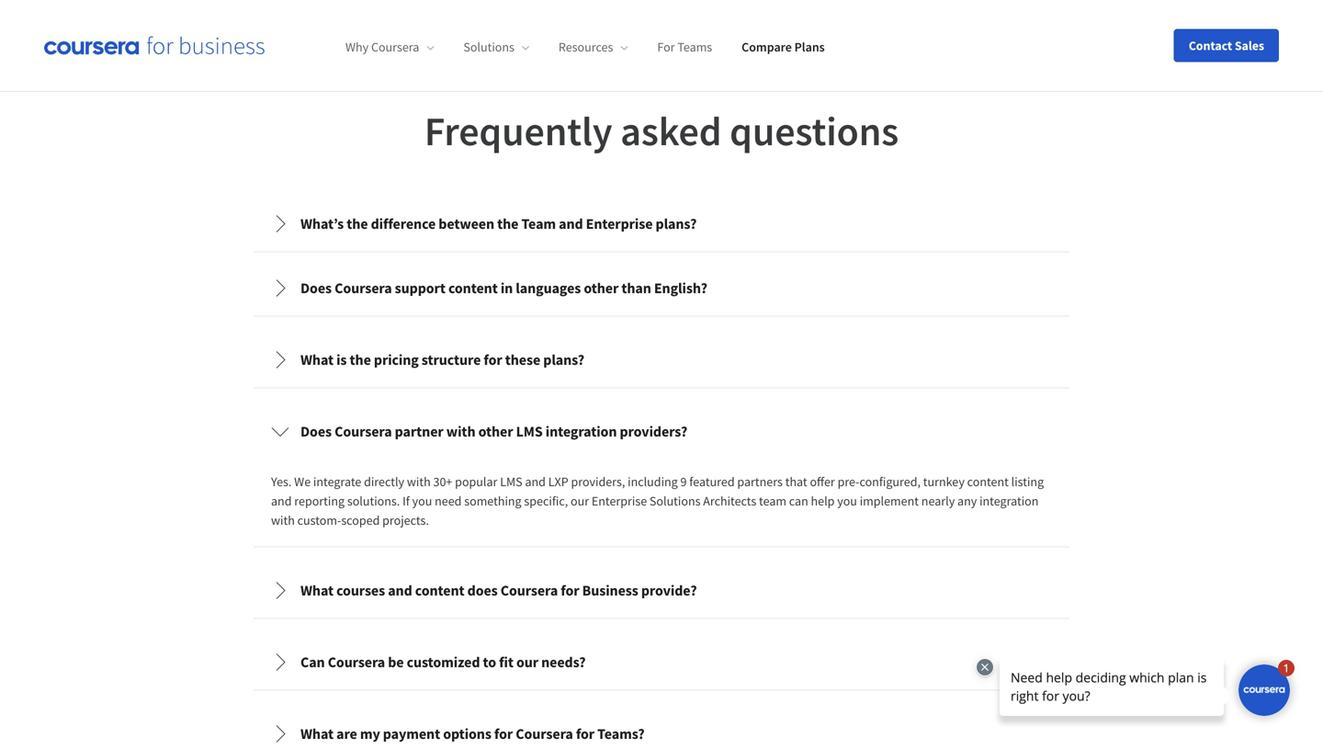 Task type: describe. For each thing, give the bounding box(es) containing it.
integrate
[[313, 473, 362, 490]]

our inside yes. we integrate directly with 30+ popular lms and lxp providers, including 9 featured partners that offer pre-configured, turnkey content listing and reporting solutions. if you need something specific, our enterprise solutions architects team can help you implement nearly any integration with custom-scoped projects.
[[571, 493, 589, 509]]

between
[[439, 215, 495, 233]]

solutions inside yes. we integrate directly with 30+ popular lms and lxp providers, including 9 featured partners that offer pre-configured, turnkey content listing and reporting solutions. if you need something specific, our enterprise solutions architects team can help you implement nearly any integration with custom-scoped projects.
[[650, 493, 701, 509]]

with inside 'dropdown button'
[[447, 422, 476, 441]]

are
[[337, 725, 357, 743]]

in
[[501, 279, 513, 297]]

the inside 'dropdown button'
[[350, 351, 371, 369]]

frequently asked questions
[[425, 105, 899, 156]]

featured
[[690, 473, 735, 490]]

does coursera partner with other lms integration providers?
[[301, 422, 688, 441]]

need
[[435, 493, 462, 509]]

does coursera support content in languages other than english? button
[[256, 262, 1067, 314]]

compare plans
[[742, 39, 825, 55]]

we
[[294, 473, 311, 490]]

if
[[403, 493, 410, 509]]

directly
[[364, 473, 404, 490]]

support
[[395, 279, 446, 297]]

does for does coursera support content in languages other than english?
[[301, 279, 332, 297]]

what's the difference between the team and enterprise plans?
[[301, 215, 697, 233]]

something
[[464, 493, 522, 509]]

the left team
[[497, 215, 519, 233]]

and up 'specific,'
[[525, 473, 546, 490]]

scoped
[[341, 512, 380, 529]]

can coursera be customized to fit our needs?
[[301, 653, 586, 672]]

asked
[[621, 105, 722, 156]]

coursera for does coursera partner with other lms integration providers?
[[335, 422, 392, 441]]

fit
[[499, 653, 514, 672]]

content for what courses and content does coursera for business provide?
[[415, 581, 465, 600]]

lxp
[[548, 473, 569, 490]]

for inside 'dropdown button'
[[484, 351, 502, 369]]

what are my payment options for coursera for teams? button
[[256, 708, 1067, 749]]

payment
[[383, 725, 440, 743]]

does coursera partner with other lms integration providers? button
[[256, 406, 1067, 457]]

architects
[[703, 493, 757, 509]]

options
[[443, 725, 492, 743]]

reporting
[[294, 493, 345, 509]]

the right what's
[[347, 215, 368, 233]]

what's
[[301, 215, 344, 233]]

sales
[[1235, 37, 1265, 54]]

1 you from the left
[[412, 493, 432, 509]]

what for what are my payment options for coursera for teams?
[[301, 725, 334, 743]]

other inside 'dropdown button'
[[479, 422, 513, 441]]

resources link
[[559, 39, 628, 55]]

why
[[346, 39, 369, 55]]

resources
[[559, 39, 613, 55]]

coursera for business image
[[44, 36, 265, 55]]

english?
[[654, 279, 708, 297]]

turnkey
[[924, 473, 965, 490]]

for left teams?
[[576, 725, 595, 743]]

what for what is the pricing structure for these plans?
[[301, 351, 334, 369]]

9
[[681, 473, 687, 490]]

partner
[[395, 422, 444, 441]]

coursera inside dropdown button
[[516, 725, 573, 743]]

projects.
[[383, 512, 429, 529]]

teams
[[678, 39, 713, 55]]

coursera for can coursera be customized to fit our needs?
[[328, 653, 385, 672]]

our inside dropdown button
[[517, 653, 539, 672]]

team
[[522, 215, 556, 233]]

lms inside yes. we integrate directly with 30+ popular lms and lxp providers, including 9 featured partners that offer pre-configured, turnkey content listing and reporting solutions. if you need something specific, our enterprise solutions architects team can help you implement nearly any integration with custom-scoped projects.
[[500, 473, 523, 490]]

and right courses
[[388, 581, 412, 600]]

what courses and content does coursera for business provide? button
[[256, 565, 1067, 616]]

what courses and content does coursera for business provide?
[[301, 581, 697, 600]]

frequently
[[425, 105, 613, 156]]

lms inside does coursera partner with other lms integration providers? 'dropdown button'
[[516, 422, 543, 441]]

yes. we integrate directly with 30+ popular lms and lxp providers, including 9 featured partners that offer pre-configured, turnkey content listing and reporting solutions. if you need something specific, our enterprise solutions architects team can help you implement nearly any integration with custom-scoped projects.
[[271, 473, 1044, 529]]

for right the options
[[494, 725, 513, 743]]

can
[[301, 653, 325, 672]]

contact sales button
[[1174, 29, 1279, 62]]

compare
[[742, 39, 792, 55]]

business
[[582, 581, 639, 600]]

plans
[[795, 39, 825, 55]]



Task type: vqa. For each thing, say whether or not it's contained in the screenshot.
With in the dropdown button
yes



Task type: locate. For each thing, give the bounding box(es) containing it.
that
[[786, 473, 808, 490]]

courses
[[337, 581, 385, 600]]

does inside 'dropdown button'
[[301, 422, 332, 441]]

0 horizontal spatial solutions
[[464, 39, 515, 55]]

what is the pricing structure for these plans? button
[[256, 334, 1067, 386]]

content up the any
[[968, 473, 1009, 490]]

0 vertical spatial does
[[301, 279, 332, 297]]

0 vertical spatial enterprise
[[586, 215, 653, 233]]

0 vertical spatial plans?
[[656, 215, 697, 233]]

0 horizontal spatial plans?
[[543, 351, 585, 369]]

2 vertical spatial with
[[271, 512, 295, 529]]

does
[[468, 581, 498, 600]]

0 vertical spatial lms
[[516, 422, 543, 441]]

what for what courses and content does coursera for business provide?
[[301, 581, 334, 600]]

the
[[347, 215, 368, 233], [497, 215, 519, 233], [350, 351, 371, 369]]

1 vertical spatial does
[[301, 422, 332, 441]]

questions
[[730, 105, 899, 156]]

does
[[301, 279, 332, 297], [301, 422, 332, 441]]

0 vertical spatial other
[[584, 279, 619, 297]]

for
[[484, 351, 502, 369], [561, 581, 580, 600], [494, 725, 513, 743], [576, 725, 595, 743]]

does for does coursera partner with other lms integration providers?
[[301, 422, 332, 441]]

why coursera
[[346, 39, 419, 55]]

popular
[[455, 473, 498, 490]]

1 does from the top
[[301, 279, 332, 297]]

does coursera support content in languages other than english?
[[301, 279, 708, 297]]

1 vertical spatial plans?
[[543, 351, 585, 369]]

our down providers,
[[571, 493, 589, 509]]

2 you from the left
[[838, 493, 858, 509]]

structure
[[422, 351, 481, 369]]

coursera down needs?
[[516, 725, 573, 743]]

than
[[622, 279, 651, 297]]

0 horizontal spatial with
[[271, 512, 295, 529]]

solutions.
[[347, 493, 400, 509]]

0 horizontal spatial other
[[479, 422, 513, 441]]

plans? right these
[[543, 351, 585, 369]]

languages
[[516, 279, 581, 297]]

yes.
[[271, 473, 292, 490]]

1 vertical spatial content
[[968, 473, 1009, 490]]

enterprise
[[586, 215, 653, 233], [592, 493, 647, 509]]

content for does coursera support content in languages other than english?
[[449, 279, 498, 297]]

team
[[759, 493, 787, 509]]

and down yes.
[[271, 493, 292, 509]]

coursera inside 'dropdown button'
[[335, 422, 392, 441]]

offer
[[810, 473, 835, 490]]

does inside dropdown button
[[301, 279, 332, 297]]

nearly
[[922, 493, 955, 509]]

1 horizontal spatial you
[[838, 493, 858, 509]]

1 vertical spatial other
[[479, 422, 513, 441]]

difference
[[371, 215, 436, 233]]

1 vertical spatial with
[[407, 473, 431, 490]]

is
[[337, 351, 347, 369]]

0 vertical spatial what
[[301, 351, 334, 369]]

2 does from the top
[[301, 422, 332, 441]]

can
[[789, 493, 809, 509]]

for left these
[[484, 351, 502, 369]]

2 vertical spatial content
[[415, 581, 465, 600]]

integration inside 'dropdown button'
[[546, 422, 617, 441]]

integration down listing
[[980, 493, 1039, 509]]

0 vertical spatial content
[[449, 279, 498, 297]]

other up the popular
[[479, 422, 513, 441]]

what inside dropdown button
[[301, 581, 334, 600]]

2 what from the top
[[301, 581, 334, 600]]

1 what from the top
[[301, 351, 334, 369]]

0 vertical spatial solutions
[[464, 39, 515, 55]]

integration up providers,
[[546, 422, 617, 441]]

plans? inside dropdown button
[[656, 215, 697, 233]]

for inside dropdown button
[[561, 581, 580, 600]]

specific,
[[524, 493, 568, 509]]

what inside 'dropdown button'
[[301, 351, 334, 369]]

my
[[360, 725, 380, 743]]

integration
[[546, 422, 617, 441], [980, 493, 1039, 509]]

compare plans link
[[742, 39, 825, 55]]

0 horizontal spatial integration
[[546, 422, 617, 441]]

1 horizontal spatial solutions
[[650, 493, 701, 509]]

contact sales
[[1189, 37, 1265, 54]]

3 what from the top
[[301, 725, 334, 743]]

coursera up directly
[[335, 422, 392, 441]]

1 vertical spatial integration
[[980, 493, 1039, 509]]

customized
[[407, 653, 480, 672]]

these
[[505, 351, 541, 369]]

content left does
[[415, 581, 465, 600]]

what are my payment options for coursera for teams?
[[301, 725, 645, 743]]

1 vertical spatial our
[[517, 653, 539, 672]]

what's the difference between the team and enterprise plans? button
[[256, 198, 1067, 250]]

our
[[571, 493, 589, 509], [517, 653, 539, 672]]

for teams
[[658, 39, 713, 55]]

enterprise down providers,
[[592, 493, 647, 509]]

you right if
[[412, 493, 432, 509]]

providers,
[[571, 473, 625, 490]]

can coursera be customized to fit our needs? button
[[256, 637, 1067, 688]]

with up if
[[407, 473, 431, 490]]

configured,
[[860, 473, 921, 490]]

content inside yes. we integrate directly with 30+ popular lms and lxp providers, including 9 featured partners that offer pre-configured, turnkey content listing and reporting solutions. if you need something specific, our enterprise solutions architects team can help you implement nearly any integration with custom-scoped projects.
[[968, 473, 1009, 490]]

providers?
[[620, 422, 688, 441]]

to
[[483, 653, 496, 672]]

enterprise inside yes. we integrate directly with 30+ popular lms and lxp providers, including 9 featured partners that offer pre-configured, turnkey content listing and reporting solutions. if you need something specific, our enterprise solutions architects team can help you implement nearly any integration with custom-scoped projects.
[[592, 493, 647, 509]]

0 horizontal spatial our
[[517, 653, 539, 672]]

0 vertical spatial integration
[[546, 422, 617, 441]]

other
[[584, 279, 619, 297], [479, 422, 513, 441]]

coursera right does
[[501, 581, 558, 600]]

pre-
[[838, 473, 860, 490]]

coursera left be
[[328, 653, 385, 672]]

what inside dropdown button
[[301, 725, 334, 743]]

and right team
[[559, 215, 583, 233]]

any
[[958, 493, 977, 509]]

plans?
[[656, 215, 697, 233], [543, 351, 585, 369]]

teams?
[[598, 725, 645, 743]]

1 horizontal spatial our
[[571, 493, 589, 509]]

1 horizontal spatial plans?
[[656, 215, 697, 233]]

does up we
[[301, 422, 332, 441]]

does down what's
[[301, 279, 332, 297]]

plans? up english?
[[656, 215, 697, 233]]

content left in at top
[[449, 279, 498, 297]]

1 vertical spatial enterprise
[[592, 493, 647, 509]]

with left the custom- on the bottom of page
[[271, 512, 295, 529]]

lms up 'specific,'
[[516, 422, 543, 441]]

provide?
[[641, 581, 697, 600]]

and
[[559, 215, 583, 233], [525, 473, 546, 490], [271, 493, 292, 509], [388, 581, 412, 600]]

needs?
[[541, 653, 586, 672]]

enterprise up than
[[586, 215, 653, 233]]

what left courses
[[301, 581, 334, 600]]

with right partner
[[447, 422, 476, 441]]

our right fit
[[517, 653, 539, 672]]

1 vertical spatial lms
[[500, 473, 523, 490]]

partners
[[738, 473, 783, 490]]

other left than
[[584, 279, 619, 297]]

coursera right the why
[[371, 39, 419, 55]]

contact
[[1189, 37, 1233, 54]]

solutions up the frequently
[[464, 39, 515, 55]]

custom-
[[297, 512, 341, 529]]

including
[[628, 473, 678, 490]]

you
[[412, 493, 432, 509], [838, 493, 858, 509]]

0 vertical spatial with
[[447, 422, 476, 441]]

pricing
[[374, 351, 419, 369]]

for teams link
[[658, 39, 713, 55]]

what
[[301, 351, 334, 369], [301, 581, 334, 600], [301, 725, 334, 743]]

other inside dropdown button
[[584, 279, 619, 297]]

with
[[447, 422, 476, 441], [407, 473, 431, 490], [271, 512, 295, 529]]

30+
[[433, 473, 453, 490]]

the right the is
[[350, 351, 371, 369]]

help
[[811, 493, 835, 509]]

1 horizontal spatial integration
[[980, 493, 1039, 509]]

1 horizontal spatial with
[[407, 473, 431, 490]]

solutions down 9
[[650, 493, 701, 509]]

for left business on the bottom left of page
[[561, 581, 580, 600]]

1 vertical spatial what
[[301, 581, 334, 600]]

integration inside yes. we integrate directly with 30+ popular lms and lxp providers, including 9 featured partners that offer pre-configured, turnkey content listing and reporting solutions. if you need something specific, our enterprise solutions architects team can help you implement nearly any integration with custom-scoped projects.
[[980, 493, 1039, 509]]

2 horizontal spatial with
[[447, 422, 476, 441]]

be
[[388, 653, 404, 672]]

plans? inside 'dropdown button'
[[543, 351, 585, 369]]

what is the pricing structure for these plans?
[[301, 351, 585, 369]]

why coursera link
[[346, 39, 434, 55]]

what left the is
[[301, 351, 334, 369]]

for
[[658, 39, 675, 55]]

coursera for does coursera support content in languages other than english?
[[335, 279, 392, 297]]

coursera left support
[[335, 279, 392, 297]]

you down pre- at the right bottom
[[838, 493, 858, 509]]

listing
[[1012, 473, 1044, 490]]

lms up the something
[[500, 473, 523, 490]]

0 vertical spatial our
[[571, 493, 589, 509]]

implement
[[860, 493, 919, 509]]

0 horizontal spatial you
[[412, 493, 432, 509]]

2 vertical spatial what
[[301, 725, 334, 743]]

what left are
[[301, 725, 334, 743]]

1 vertical spatial solutions
[[650, 493, 701, 509]]

enterprise inside dropdown button
[[586, 215, 653, 233]]

solutions link
[[464, 39, 529, 55]]

1 horizontal spatial other
[[584, 279, 619, 297]]

coursera for why coursera
[[371, 39, 419, 55]]



